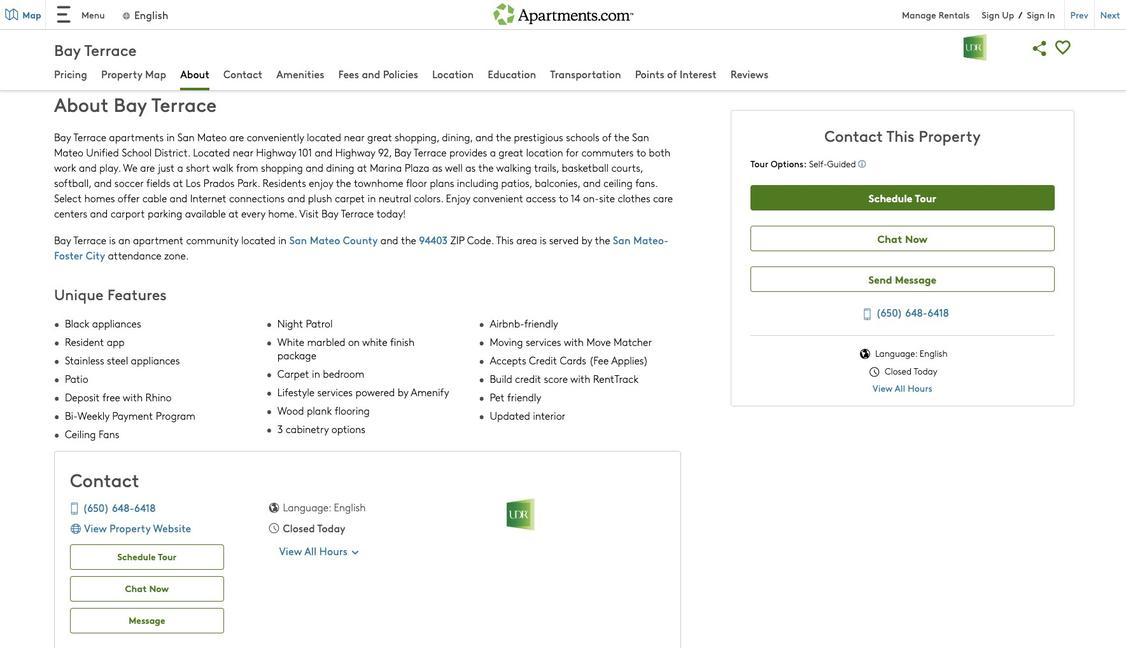 Task type: vqa. For each thing, say whether or not it's contained in the screenshot.
"text box"
no



Task type: describe. For each thing, give the bounding box(es) containing it.
0 horizontal spatial mateo
[[54, 146, 83, 159]]

english for language: english
[[920, 348, 948, 360]]

1 horizontal spatial 648-
[[905, 306, 927, 320]]

0 vertical spatial schedule tour button
[[751, 185, 1055, 211]]

1 is from the left
[[109, 234, 116, 247]]

plush
[[308, 192, 332, 205]]

patio
[[65, 373, 88, 386]]

up
[[1002, 8, 1014, 21]]

0 horizontal spatial contact
[[70, 467, 139, 493]]

0 horizontal spatial chat
[[125, 583, 147, 595]]

city
[[86, 248, 105, 262]]

enjoy
[[446, 192, 470, 205]]

prev
[[1070, 8, 1088, 21]]

schedule tour for schedule tour button to the top
[[869, 190, 936, 205]]

mateo-
[[633, 233, 669, 247]]

school
[[122, 146, 152, 159]]

location
[[526, 146, 563, 159]]

1 vertical spatial view all hours
[[279, 544, 348, 558]]

1 vertical spatial to
[[559, 192, 568, 205]]

1 horizontal spatial this
[[886, 125, 915, 146]]

1 horizontal spatial closed
[[885, 365, 912, 377]]

amenify
[[411, 386, 449, 399]]

1 horizontal spatial to
[[636, 146, 646, 159]]

0 horizontal spatial hours
[[319, 544, 348, 558]]

1 vertical spatial are
[[140, 161, 155, 175]]

bay up work
[[54, 131, 71, 144]]

resident
[[65, 336, 104, 349]]

now for the top chat now button
[[905, 231, 928, 245]]

tour for leftmost schedule tour button
[[158, 551, 177, 564]]

in
[[1047, 8, 1055, 21]]

marbled
[[307, 336, 345, 349]]

the for the veranda
[[127, 49, 144, 63]]

including
[[457, 176, 498, 190]]

los
[[186, 176, 201, 190]]

0 vertical spatial today
[[914, 365, 937, 377]]

0 horizontal spatial (650) 648-6418
[[83, 501, 156, 515]]

1 horizontal spatial great
[[499, 146, 523, 159]]

teresa
[[148, 16, 179, 30]]

schedule tour for leftmost schedule tour button
[[117, 551, 177, 564]]

floor
[[406, 176, 427, 190]]

convenient
[[473, 192, 523, 205]]

carpet
[[335, 192, 365, 205]]

1 vertical spatial property
[[919, 125, 981, 146]]

0 horizontal spatial closed today
[[283, 522, 345, 536]]

fees and policies button
[[338, 67, 418, 83]]

0 vertical spatial view all hours
[[873, 382, 932, 395]]

map link
[[0, 0, 46, 29]]

lifestyle
[[277, 386, 315, 399]]

policies
[[383, 67, 418, 81]]

fields
[[146, 176, 170, 190]]

english for language:                                     english
[[334, 501, 366, 514]]

amenities
[[276, 67, 324, 81]]

san down visit
[[289, 233, 307, 247]]

on
[[348, 336, 360, 349]]

access
[[526, 192, 556, 205]]

homes
[[84, 192, 115, 205]]

language: for language:                                     english
[[283, 501, 331, 514]]

about for about button
[[180, 67, 209, 81]]

with inside black appliances resident app stainless steel appliances patio deposit free with rhino bi-weekly payment program ceiling fans
[[123, 391, 143, 404]]

this inside bay terrace is an apartment community located in san mateo county and the 94403 zip code. this area is served by the
[[496, 234, 514, 247]]

0 vertical spatial appliances
[[92, 317, 141, 331]]

1 horizontal spatial closed today
[[882, 365, 937, 377]]

the up commuters
[[614, 131, 629, 144]]

the left the "94403" link
[[401, 234, 416, 247]]

750
[[295, 18, 310, 30]]

(650) for bottom (650) 648-6418 link
[[83, 501, 109, 515]]

terrace down about button
[[151, 91, 217, 117]]

send message
[[869, 271, 936, 286]]

prev link
[[1064, 0, 1094, 30]]

renttrack
[[593, 373, 639, 386]]

patios,
[[501, 176, 532, 190]]

and up on-
[[583, 176, 601, 190]]

terrace down 32254
[[84, 39, 137, 60]]

0 horizontal spatial map
[[23, 8, 41, 21]]

1 sign from the left
[[982, 8, 1000, 21]]

commuters
[[581, 146, 634, 159]]

bay terrace apartments in san mateo are conveniently located near great shopping, dining, and the prestigious schools of the san mateo unified school district. located near highway 101 and highway 92, bay terrace provides a great location for commuters to both work and play. we are just a short walk from shopping and dining at marina plaza as well as the walking trails, basketball courts, softball, and soccer fields at los prados park. residents enjoy the townhome floor plans including patios, balconies, and ceiling fans. select homes offer cable and internet connections and plush carpet in neutral colors. enjoy convenient access to 14 on-site clothes care centers and carport parking available at every home. visit bay terrace today!
[[54, 131, 673, 220]]

1 vertical spatial (650) 648-6418 link
[[66, 500, 156, 515]]

1
[[265, 18, 269, 30]]

0 horizontal spatial english
[[134, 7, 168, 21]]

2 horizontal spatial mateo
[[310, 233, 340, 247]]

park.
[[237, 176, 260, 190]]

now for the bottom chat now button
[[149, 583, 169, 595]]

located
[[193, 146, 230, 159]]

and up enjoy at the left of the page
[[306, 161, 323, 175]]

1 vertical spatial with
[[570, 373, 590, 386]]

the up including
[[478, 161, 494, 175]]

0 horizontal spatial schedule tour button
[[70, 545, 224, 571]]

0 vertical spatial all
[[895, 382, 905, 395]]

english link
[[121, 7, 168, 21]]

community
[[186, 234, 238, 247]]

32251
[[86, 49, 112, 63]]

free
[[103, 391, 120, 404]]

colors.
[[414, 192, 443, 205]]

fees
[[338, 67, 359, 81]]

in up district.
[[167, 131, 175, 144]]

tour options:
[[751, 157, 807, 170]]

chat now for the top chat now button
[[878, 231, 928, 245]]

transportation
[[550, 67, 621, 81]]

website
[[153, 522, 191, 536]]

1 horizontal spatial property management company logo image
[[940, 33, 1011, 62]]

view property website link
[[68, 522, 191, 536]]

0 vertical spatial friendly
[[524, 317, 558, 331]]

1 horizontal spatial chat
[[878, 231, 902, 245]]

0 vertical spatial chat now button
[[751, 226, 1055, 251]]

message inside "send message" button
[[895, 271, 936, 286]]

0 vertical spatial great
[[367, 131, 392, 144]]

chat now for the bottom chat now button
[[125, 583, 169, 595]]

services inside night patrol white marbled on white finish package carpet in bedroom lifestyle services powered by amenify wood plank flooring 3 cabinetry options
[[317, 386, 353, 399]]

1 vertical spatial closed
[[283, 522, 315, 536]]

amenities button
[[276, 67, 324, 83]]

1 vertical spatial all
[[304, 544, 317, 558]]

3
[[277, 423, 283, 436]]

send
[[869, 271, 892, 286]]

94403 link
[[419, 233, 448, 247]]

1 vertical spatial friendly
[[507, 391, 541, 404]]

services inside airbnb-friendly moving services with move matcher accepts credit cards (fee applies) build credit score with renttrack pet friendly updated interior
[[526, 336, 561, 349]]

rhino
[[146, 391, 172, 404]]

bath,
[[271, 18, 293, 30]]

| right 32251
[[119, 49, 121, 63]]

site
[[599, 192, 615, 205]]

94403
[[419, 233, 448, 247]]

message button
[[70, 609, 224, 634]]

plank
[[307, 404, 332, 418]]

the up walking
[[496, 131, 511, 144]]

(650) for topmost (650) 648-6418 link
[[876, 306, 902, 320]]

and right 101
[[315, 146, 332, 159]]

black
[[65, 317, 89, 331]]

san up district.
[[177, 131, 195, 144]]

0 horizontal spatial 648-
[[112, 501, 134, 515]]

unit for unit 32254
[[63, 16, 84, 30]]

bay terrace is an apartment community located in san mateo county and the 94403 zip code. this area is served by the
[[54, 233, 613, 247]]

by inside bay terrace is an apartment community located in san mateo county and the 94403 zip code. this area is served by the
[[582, 234, 592, 247]]

next
[[1100, 8, 1120, 21]]

plans
[[430, 176, 454, 190]]

1 vertical spatial near
[[233, 146, 253, 159]]

residents
[[263, 176, 306, 190]]

terrace down carpet
[[341, 207, 374, 220]]

rentals
[[939, 8, 970, 21]]

1 vertical spatial appliances
[[131, 354, 180, 367]]

located inside bay terrace is an apartment community located in san mateo county and the 94403 zip code. this area is served by the
[[241, 234, 276, 247]]

2 is from the left
[[540, 234, 546, 247]]

interior
[[533, 409, 565, 423]]

0 horizontal spatial at
[[173, 176, 183, 190]]

and up parking
[[170, 192, 187, 205]]

1 vertical spatial chat now button
[[70, 577, 224, 602]]

san up the both
[[632, 131, 649, 144]]

of inside 'bay terrace apartments in san mateo are conveniently located near great shopping, dining, and the prestigious schools of the san mateo unified school district. located near highway 101 and highway 92, bay terrace provides a great location for commuters to both work and play. we are just a short walk from shopping and dining at marina plaza as well as the walking trails, basketball courts, softball, and soccer fields at los prados park. residents enjoy the townhome floor plans including patios, balconies, and ceiling fans. select homes offer cable and internet connections and plush carpet in neutral colors. enjoy convenient access to 14 on-site clothes care centers and carport parking available at every home. visit bay terrace today!'
[[602, 131, 611, 144]]

from
[[236, 161, 258, 175]]

airbnb-
[[490, 317, 524, 331]]

reviews
[[731, 67, 768, 81]]

bay inside bay terrace is an apartment community located in san mateo county and the 94403 zip code. this area is served by the
[[54, 234, 71, 247]]

2 sign from the left
[[1027, 8, 1045, 21]]

soccer
[[114, 176, 144, 190]]

unified
[[86, 146, 119, 159]]

language: for language: english
[[875, 348, 917, 360]]

0 vertical spatial near
[[344, 131, 365, 144]]

about bay terrace
[[54, 91, 217, 117]]

bay down property map button
[[114, 91, 147, 117]]

package
[[277, 349, 316, 362]]

ft
[[323, 18, 330, 30]]

updated
[[490, 409, 530, 423]]

cards
[[560, 354, 586, 367]]

more information image
[[858, 160, 866, 168]]

1 horizontal spatial are
[[229, 131, 244, 144]]

2 vertical spatial property
[[109, 522, 151, 536]]

moving
[[490, 336, 523, 349]]

served
[[549, 234, 579, 247]]

0 horizontal spatial property management company logo image
[[478, 498, 563, 532]]

the right "served"
[[595, 234, 610, 247]]

connections
[[229, 192, 285, 205]]

self-
[[809, 158, 827, 170]]

terrace inside bay terrace is an apartment community located in san mateo county and the 94403 zip code. this area is served by the
[[73, 234, 106, 247]]

schedule for leftmost schedule tour button
[[117, 551, 156, 564]]



Task type: locate. For each thing, give the bounding box(es) containing it.
property map
[[101, 67, 166, 81]]

/
[[1019, 8, 1022, 21]]

prados
[[203, 176, 235, 190]]

near up from
[[233, 146, 253, 159]]

schedule tour down "contact this property"
[[869, 190, 936, 205]]

6418 up view property website
[[134, 501, 156, 515]]

(650) 648-6418 up view property website link
[[83, 501, 156, 515]]

0 vertical spatial at
[[357, 161, 367, 175]]

map down 'the veranda'
[[145, 67, 166, 81]]

near up dining
[[344, 131, 365, 144]]

credit
[[515, 373, 541, 386]]

property management company logo image
[[940, 33, 1011, 62], [478, 498, 563, 532]]

to left the both
[[636, 146, 646, 159]]

patrol
[[306, 317, 333, 331]]

1 horizontal spatial message
[[895, 271, 936, 286]]

and right fees
[[362, 67, 380, 81]]

wood
[[277, 404, 304, 418]]

the down dining
[[336, 176, 351, 190]]

are right we
[[140, 161, 155, 175]]

and down today!
[[381, 234, 398, 247]]

0 vertical spatial (650) 648-6418
[[876, 306, 949, 320]]

the
[[496, 131, 511, 144], [614, 131, 629, 144], [478, 161, 494, 175], [336, 176, 351, 190], [401, 234, 416, 247], [595, 234, 610, 247]]

bay down plush
[[322, 207, 338, 220]]

0 vertical spatial english
[[134, 7, 168, 21]]

terrace up city
[[73, 234, 106, 247]]

well
[[445, 161, 463, 175]]

1 vertical spatial contact
[[824, 125, 883, 146]]

walking
[[496, 161, 531, 175]]

highway up dining
[[335, 146, 375, 159]]

located
[[307, 131, 341, 144], [241, 234, 276, 247]]

0 vertical spatial with
[[564, 336, 584, 349]]

0 horizontal spatial view
[[84, 522, 107, 536]]

1 vertical spatial schedule
[[117, 551, 156, 564]]

1 horizontal spatial located
[[307, 131, 341, 144]]

located down every
[[241, 234, 276, 247]]

finish
[[390, 336, 414, 349]]

1 horizontal spatial services
[[526, 336, 561, 349]]

| left $2,661
[[185, 16, 187, 30]]

0 horizontal spatial a
[[177, 161, 183, 175]]

0 vertical spatial language:
[[875, 348, 917, 360]]

work
[[54, 161, 76, 175]]

transportation button
[[550, 67, 621, 83]]

1 highway from the left
[[256, 146, 296, 159]]

0 vertical spatial contact
[[223, 67, 262, 81]]

program
[[156, 409, 195, 423]]

1 vertical spatial tour
[[915, 190, 936, 205]]

centers
[[54, 207, 87, 220]]

cabinetry
[[286, 423, 329, 436]]

is
[[109, 234, 116, 247], [540, 234, 546, 247]]

are
[[229, 131, 244, 144], [140, 161, 155, 175]]

features
[[107, 284, 167, 304]]

0 vertical spatial chat
[[878, 231, 902, 245]]

map inside button
[[145, 67, 166, 81]]

schedule for schedule tour button to the top
[[869, 190, 912, 205]]

and inside bay terrace is an apartment community located in san mateo county and the 94403 zip code. this area is served by the
[[381, 234, 398, 247]]

1 horizontal spatial as
[[465, 161, 476, 175]]

in down townhome
[[368, 192, 376, 205]]

schedule tour
[[869, 190, 936, 205], [117, 551, 177, 564]]

by
[[582, 234, 592, 247], [398, 386, 408, 399]]

2 horizontal spatial view
[[873, 382, 892, 395]]

view all hours down language: english
[[873, 382, 932, 395]]

hours down language:                                     english
[[319, 544, 348, 558]]

2 vertical spatial english
[[334, 501, 366, 514]]

today!
[[377, 207, 406, 220]]

contact button
[[223, 67, 262, 83]]

home.
[[268, 207, 297, 220]]

at left every
[[229, 207, 239, 220]]

of right the points
[[667, 67, 677, 81]]

0 horizontal spatial are
[[140, 161, 155, 175]]

san mateo county link
[[289, 233, 378, 247]]

hours
[[908, 382, 932, 395], [319, 544, 348, 558]]

1 horizontal spatial tour
[[751, 157, 768, 170]]

both
[[649, 146, 670, 159]]

offer
[[118, 192, 140, 205]]

0 vertical spatial property management company logo image
[[940, 33, 1011, 62]]

is right area
[[540, 234, 546, 247]]

schedule down view property website
[[117, 551, 156, 564]]

in inside bay terrace is an apartment community located in san mateo county and the 94403 zip code. this area is served by the
[[278, 234, 286, 247]]

0 horizontal spatial all
[[304, 544, 317, 558]]

options:
[[771, 157, 807, 170]]

highway down 'conveniently'
[[256, 146, 296, 159]]

great up walking
[[499, 146, 523, 159]]

apartments
[[109, 131, 164, 144]]

1 vertical spatial (650)
[[83, 501, 109, 515]]

1 as from the left
[[432, 161, 442, 175]]

0 vertical spatial property
[[101, 67, 142, 81]]

0 vertical spatial map
[[23, 8, 41, 21]]

share listing image
[[1028, 37, 1051, 60]]

next link
[[1094, 0, 1126, 30]]

1 horizontal spatial is
[[540, 234, 546, 247]]

about for about bay terrace
[[54, 91, 108, 117]]

attendance
[[108, 249, 161, 262]]

contact
[[223, 67, 262, 81], [824, 125, 883, 146], [70, 467, 139, 493]]

(650) down send
[[876, 306, 902, 320]]

schedule down "contact this property"
[[869, 190, 912, 205]]

trails,
[[534, 161, 559, 175]]

pet
[[490, 391, 505, 404]]

mateo up work
[[54, 146, 83, 159]]

0 vertical spatial closed
[[885, 365, 912, 377]]

tour
[[751, 157, 768, 170], [915, 190, 936, 205], [158, 551, 177, 564]]

bay up pricing
[[54, 39, 81, 60]]

0 horizontal spatial as
[[432, 161, 442, 175]]

now up 'send message'
[[905, 231, 928, 245]]

2 horizontal spatial at
[[357, 161, 367, 175]]

1 horizontal spatial english
[[334, 501, 366, 514]]

san inside san mateo- foster city
[[613, 233, 631, 247]]

chat
[[878, 231, 902, 245], [125, 583, 147, 595]]

1 horizontal spatial map
[[145, 67, 166, 81]]

we
[[123, 161, 138, 175]]

with up payment
[[123, 391, 143, 404]]

2 highway from the left
[[335, 146, 375, 159]]

648-
[[905, 306, 927, 320], [112, 501, 134, 515]]

apartment
[[133, 234, 183, 247]]

0 vertical spatial this
[[886, 125, 915, 146]]

services down bedroom
[[317, 386, 353, 399]]

chat now button up message button
[[70, 577, 224, 602]]

terrace up unified
[[73, 131, 106, 144]]

map left the menu button
[[23, 8, 41, 21]]

6418
[[927, 306, 949, 320], [134, 501, 156, 515]]

1 vertical spatial today
[[317, 522, 345, 536]]

1 horizontal spatial view all hours
[[873, 382, 932, 395]]

neutral
[[379, 192, 411, 205]]

1 horizontal spatial contact
[[223, 67, 262, 81]]

accepts
[[490, 354, 526, 367]]

0 vertical spatial (650)
[[876, 306, 902, 320]]

0 horizontal spatial highway
[[256, 146, 296, 159]]

cable
[[142, 192, 167, 205]]

1 vertical spatial hours
[[319, 544, 348, 558]]

schedule tour down view property website
[[117, 551, 177, 564]]

6418 for topmost (650) 648-6418 link
[[927, 306, 949, 320]]

contact for contact this property
[[824, 125, 883, 146]]

|
[[120, 16, 122, 30], [185, 16, 187, 30], [119, 49, 121, 63]]

(fee
[[589, 354, 609, 367]]

build
[[490, 373, 512, 386]]

about down pricing button
[[54, 91, 108, 117]]

dining
[[326, 161, 354, 175]]

1 vertical spatial about
[[54, 91, 108, 117]]

powered
[[355, 386, 395, 399]]

tour for schedule tour button to the top
[[915, 190, 936, 205]]

0 vertical spatial message
[[895, 271, 936, 286]]

1 unit from the top
[[63, 16, 84, 30]]

beds,
[[242, 18, 263, 30]]

located up 101
[[307, 131, 341, 144]]

0 vertical spatial services
[[526, 336, 561, 349]]

1 vertical spatial at
[[173, 176, 183, 190]]

1 horizontal spatial at
[[229, 207, 239, 220]]

0 horizontal spatial about
[[54, 91, 108, 117]]

and up homes at the top left
[[94, 176, 112, 190]]

today down language: english
[[914, 365, 937, 377]]

with up cards
[[564, 336, 584, 349]]

schedule
[[869, 190, 912, 205], [117, 551, 156, 564]]

chat now up message button
[[125, 583, 169, 595]]

648- up view property website link
[[112, 501, 134, 515]]

all down language:                                     english
[[304, 544, 317, 558]]

as up plans
[[432, 161, 442, 175]]

and inside button
[[362, 67, 380, 81]]

with down cards
[[570, 373, 590, 386]]

0 horizontal spatial is
[[109, 234, 116, 247]]

move
[[586, 336, 611, 349]]

at left los
[[173, 176, 183, 190]]

0 vertical spatial the
[[129, 16, 146, 30]]

san left mateo-
[[613, 233, 631, 247]]

closed up "view all hours" dropdown button
[[283, 522, 315, 536]]

the for the teresa
[[129, 16, 146, 30]]

feb. 8
[[343, 17, 368, 30]]

terrace up plaza
[[414, 146, 447, 159]]

unique features
[[54, 284, 167, 304]]

by inside night patrol white marbled on white finish package carpet in bedroom lifestyle services powered by amenify wood plank flooring 3 cabinetry options
[[398, 386, 408, 399]]

contact down fans
[[70, 467, 139, 493]]

2 as from the left
[[465, 161, 476, 175]]

in inside night patrol white marbled on white finish package carpet in bedroom lifestyle services powered by amenify wood plank flooring 3 cabinetry options
[[312, 367, 320, 381]]

closed down language: english
[[885, 365, 912, 377]]

with
[[564, 336, 584, 349], [570, 373, 590, 386], [123, 391, 143, 404]]

closed today down language: english
[[882, 365, 937, 377]]

2 vertical spatial view
[[279, 544, 302, 558]]

marina
[[370, 161, 402, 175]]

feb.
[[343, 17, 361, 30]]

just
[[158, 161, 175, 175]]

bay up foster in the left of the page
[[54, 234, 71, 247]]

the up "property map"
[[127, 49, 144, 63]]

and down homes at the top left
[[90, 207, 108, 220]]

0 horizontal spatial of
[[602, 131, 611, 144]]

at
[[357, 161, 367, 175], [173, 176, 183, 190], [229, 207, 239, 220]]

mateo up located
[[197, 131, 227, 144]]

message inside message button
[[129, 614, 165, 627]]

| right 32254
[[120, 16, 122, 30]]

are up located
[[229, 131, 244, 144]]

interest
[[680, 67, 717, 81]]

14
[[571, 192, 580, 205]]

bay right 92,
[[394, 146, 411, 159]]

1 horizontal spatial near
[[344, 131, 365, 144]]

closed today
[[882, 365, 937, 377], [283, 522, 345, 536]]

0 horizontal spatial this
[[496, 234, 514, 247]]

1 vertical spatial great
[[499, 146, 523, 159]]

1 horizontal spatial chat now
[[878, 231, 928, 245]]

0 vertical spatial mateo
[[197, 131, 227, 144]]

view all hours button
[[279, 544, 360, 558]]

and down residents
[[287, 192, 305, 205]]

0 horizontal spatial tour
[[158, 551, 177, 564]]

0 horizontal spatial near
[[233, 146, 253, 159]]

1 horizontal spatial schedule
[[869, 190, 912, 205]]

1 horizontal spatial (650) 648-6418
[[876, 306, 949, 320]]

1 horizontal spatial (650)
[[876, 306, 902, 320]]

a right just
[[177, 161, 183, 175]]

to left 14
[[559, 192, 568, 205]]

0 horizontal spatial message
[[129, 614, 165, 627]]

the
[[129, 16, 146, 30], [127, 49, 144, 63]]

unit for unit 32251
[[63, 49, 84, 63]]

of inside button
[[667, 67, 677, 81]]

appliances up "rhino"
[[131, 354, 180, 367]]

and up provides
[[475, 131, 493, 144]]

0 vertical spatial 648-
[[905, 306, 927, 320]]

0 horizontal spatial 6418
[[134, 501, 156, 515]]

chat now button up 'send message'
[[751, 226, 1055, 251]]

0 horizontal spatial chat now button
[[70, 577, 224, 602]]

0 horizontal spatial chat now
[[125, 583, 169, 595]]

0 vertical spatial tour
[[751, 157, 768, 170]]

1 horizontal spatial (650) 648-6418 link
[[856, 304, 949, 323]]

townhome
[[354, 176, 403, 190]]

black appliances resident app stainless steel appliances patio deposit free with rhino bi-weekly payment program ceiling fans
[[65, 317, 195, 441]]

1 horizontal spatial 6418
[[927, 306, 949, 320]]

1 vertical spatial language:
[[283, 501, 331, 514]]

friendly down credit
[[507, 391, 541, 404]]

0 vertical spatial 6418
[[927, 306, 949, 320]]

the teresa
[[129, 16, 179, 30]]

apartments.com logo image
[[493, 0, 633, 25]]

county
[[343, 233, 378, 247]]

located inside 'bay terrace apartments in san mateo are conveniently located near great shopping, dining, and the prestigious schools of the san mateo unified school district. located near highway 101 and highway 92, bay terrace provides a great location for commuters to both work and play. we are just a short walk from shopping and dining at marina plaza as well as the walking trails, basketball courts, softball, and soccer fields at los prados park. residents enjoy the townhome floor plans including patios, balconies, and ceiling fans. select homes offer cable and internet connections and plush carpet in neutral colors. enjoy convenient access to 14 on-site clothes care centers and carport parking available at every home. visit bay terrace today!'
[[307, 131, 341, 144]]

1 horizontal spatial schedule tour button
[[751, 185, 1055, 211]]

is left an at top left
[[109, 234, 116, 247]]

schedule tour button down view property website
[[70, 545, 224, 571]]

veranda
[[147, 49, 187, 63]]

0 horizontal spatial now
[[149, 583, 169, 595]]

deposit
[[65, 391, 100, 404]]

fans.
[[635, 176, 658, 190]]

648- down "send message" button
[[905, 306, 927, 320]]

and down unified
[[79, 161, 97, 175]]

provides
[[449, 146, 487, 159]]

payment
[[112, 409, 153, 423]]

1 vertical spatial schedule tour
[[117, 551, 177, 564]]

6418 down "send message" button
[[927, 306, 949, 320]]

the left teresa
[[129, 16, 146, 30]]

unit 32254
[[63, 16, 114, 30]]

0 vertical spatial chat now
[[878, 231, 928, 245]]

property map button
[[101, 67, 166, 83]]

0 horizontal spatial schedule
[[117, 551, 156, 564]]

the veranda
[[127, 49, 187, 63]]

1 vertical spatial property management company logo image
[[478, 498, 563, 532]]

0 horizontal spatial services
[[317, 386, 353, 399]]

1 horizontal spatial a
[[490, 146, 496, 159]]

2 unit from the top
[[63, 49, 84, 63]]

appliances up app
[[92, 317, 141, 331]]

(650) 648-6418 down "send message" button
[[876, 306, 949, 320]]

manage rentals sign up / sign in
[[902, 8, 1055, 21]]

contact for contact 'button'
[[223, 67, 262, 81]]

1 vertical spatial now
[[149, 583, 169, 595]]

schedule tour button down more information image
[[751, 185, 1055, 211]]

available
[[185, 207, 226, 220]]

1 horizontal spatial about
[[180, 67, 209, 81]]

1 horizontal spatial of
[[667, 67, 677, 81]]

6418 for bottom (650) 648-6418 link
[[134, 501, 156, 515]]

about
[[180, 67, 209, 81], [54, 91, 108, 117]]

location
[[432, 67, 474, 81]]

all down language: english
[[895, 382, 905, 395]]

contact up more information image
[[824, 125, 883, 146]]

today down language:                                     english
[[317, 522, 345, 536]]

0 vertical spatial are
[[229, 131, 244, 144]]

basketball
[[562, 161, 609, 175]]

view all hours down language:                                     english
[[279, 544, 348, 558]]

property inside button
[[101, 67, 142, 81]]

0 vertical spatial (650) 648-6418 link
[[856, 304, 949, 323]]

0 horizontal spatial (650) 648-6418 link
[[66, 500, 156, 515]]

self-guided
[[809, 158, 858, 170]]

services up 'credit'
[[526, 336, 561, 349]]

at right dining
[[357, 161, 367, 175]]

(650) up view property website link
[[83, 501, 109, 515]]

all
[[895, 382, 905, 395], [304, 544, 317, 558]]

of up commuters
[[602, 131, 611, 144]]

2
[[235, 18, 240, 30]]

0 vertical spatial hours
[[908, 382, 932, 395]]

parking
[[148, 207, 182, 220]]

1 vertical spatial message
[[129, 614, 165, 627]]

0 vertical spatial unit
[[63, 16, 84, 30]]

night
[[277, 317, 303, 331]]

now
[[905, 231, 928, 245], [149, 583, 169, 595]]



